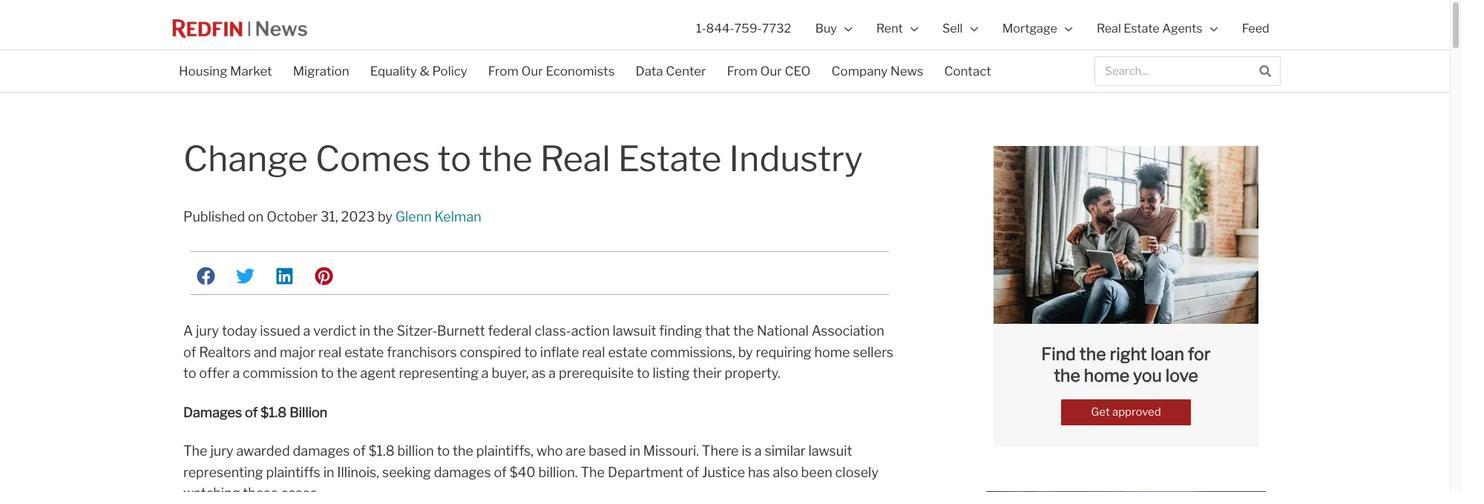 Task type: describe. For each thing, give the bounding box(es) containing it.
get approved
[[1091, 406, 1161, 419]]

1-844-759-7732
[[696, 21, 791, 36]]

to up "kelman"
[[438, 138, 471, 180]]

of down 'missouri.'
[[686, 465, 699, 481]]

data center link
[[625, 54, 717, 88]]

as
[[532, 366, 546, 382]]

ceo
[[785, 64, 811, 79]]

industry
[[729, 138, 863, 180]]

company news link
[[821, 54, 934, 88]]

damages of $1.8 billion
[[183, 405, 328, 420]]

of down plaintiffs,
[[494, 465, 507, 481]]

conspired
[[460, 345, 522, 360]]

find
[[1042, 344, 1076, 365]]

7732
[[762, 21, 791, 36]]

from our economists
[[488, 64, 615, 79]]

real inside real estate agents link
[[1097, 21, 1121, 36]]

right
[[1110, 344, 1147, 365]]

real estate agents link
[[1085, 0, 1230, 57]]

2023
[[341, 209, 375, 225]]

1 horizontal spatial the
[[581, 465, 605, 481]]

contact
[[944, 64, 991, 79]]

buy
[[815, 21, 837, 36]]

to left listing
[[637, 366, 650, 382]]

2 vertical spatial in
[[323, 465, 334, 481]]

mortgage link
[[990, 0, 1085, 57]]

national
[[757, 323, 809, 339]]

change comes to the real estate industry
[[183, 138, 863, 180]]

policy
[[432, 64, 467, 79]]

home inside "find the right loan for the home you love"
[[1084, 366, 1130, 387]]

our for ceo
[[760, 64, 782, 79]]

for
[[1188, 344, 1211, 365]]

plaintiffs,
[[476, 444, 534, 459]]

center
[[666, 64, 706, 79]]

in inside a jury today issued a verdict in the sitzer-burnett federal class-action lawsuit finding that the national association of realtors and major real estate franchisors conspired to inflate real estate commissions, by requiring home sellers to offer a commission to the agent representing a buyer, as a prerequisite to listing their property.
[[359, 323, 370, 339]]

change
[[183, 138, 308, 180]]

the inside the jury awarded damages of $1.8 billion to the plaintiffs, who are based in missouri. there is a similar lawsuit representing plaintiffs in illinois, seeking damages of $40 billion. the department of justice has also been closely watching these cases.
[[453, 444, 474, 459]]

seeking
[[382, 465, 431, 481]]

share on twitter image
[[236, 267, 255, 286]]

housing market link
[[168, 54, 283, 88]]

equality & policy
[[370, 64, 467, 79]]

a down conspired
[[482, 366, 489, 382]]

to up billion
[[321, 366, 334, 382]]

lawsuit inside the jury awarded damages of $1.8 billion to the plaintiffs, who are based in missouri. there is a similar lawsuit representing plaintiffs in illinois, seeking damages of $40 billion. the department of justice has also been closely watching these cases.
[[809, 444, 852, 459]]

feed
[[1242, 21, 1270, 36]]

representing inside the jury awarded damages of $1.8 billion to the plaintiffs, who are based in missouri. there is a similar lawsuit representing plaintiffs in illinois, seeking damages of $40 billion. the department of justice has also been closely watching these cases.
[[183, 465, 263, 481]]

issued
[[260, 323, 300, 339]]

glenn kelman link
[[395, 209, 482, 225]]

market
[[230, 64, 272, 79]]

are
[[566, 444, 586, 459]]

rent
[[877, 21, 903, 36]]

1 real from the left
[[318, 345, 342, 360]]

news
[[891, 64, 924, 79]]

comes
[[315, 138, 430, 180]]

data center
[[636, 64, 706, 79]]

a up major
[[303, 323, 311, 339]]

migration
[[293, 64, 349, 79]]

based
[[589, 444, 627, 459]]

franchisors
[[387, 345, 457, 360]]

similar
[[765, 444, 806, 459]]

&
[[420, 64, 430, 79]]

glenn
[[395, 209, 432, 225]]

0 horizontal spatial damages
[[293, 444, 350, 459]]

to left offer
[[183, 366, 196, 382]]

real estate agents
[[1097, 21, 1203, 36]]

from our ceo link
[[717, 54, 821, 88]]

company news
[[832, 64, 924, 79]]

share on linkedin image
[[277, 267, 293, 286]]

that
[[705, 323, 731, 339]]

759-
[[734, 21, 762, 36]]

action
[[571, 323, 610, 339]]

a inside the jury awarded damages of $1.8 billion to the plaintiffs, who are based in missouri. there is a similar lawsuit representing plaintiffs in illinois, seeking damages of $40 billion. the department of justice has also been closely watching these cases.
[[755, 444, 762, 459]]

has
[[748, 465, 770, 481]]

of inside a jury today issued a verdict in the sitzer-burnett federal class-action lawsuit finding that the national association of realtors and major real estate franchisors conspired to inflate real estate commissions, by requiring home sellers to offer a commission to the agent representing a buyer, as a prerequisite to listing their property.
[[183, 345, 196, 360]]

by inside a jury today issued a verdict in the sitzer-burnett federal class-action lawsuit finding that the national association of realtors and major real estate franchisors conspired to inflate real estate commissions, by requiring home sellers to offer a commission to the agent representing a buyer, as a prerequisite to listing their property.
[[738, 345, 753, 360]]

jury for the
[[210, 444, 233, 459]]

rent link
[[865, 0, 931, 57]]

also
[[773, 465, 798, 481]]

get approved link
[[1060, 398, 1193, 427]]

realtors
[[199, 345, 251, 360]]

agent
[[360, 366, 396, 382]]

buy link
[[803, 0, 865, 57]]

2 real from the left
[[582, 345, 605, 360]]

billion
[[397, 444, 434, 459]]

data
[[636, 64, 663, 79]]

damages
[[183, 405, 242, 420]]

major
[[280, 345, 316, 360]]

Search... search field
[[1095, 57, 1251, 85]]

burnett
[[437, 323, 485, 339]]

from our economists link
[[478, 54, 625, 88]]

sell link
[[931, 0, 990, 57]]

a
[[183, 323, 193, 339]]



Task type: locate. For each thing, give the bounding box(es) containing it.
home down the right
[[1084, 366, 1130, 387]]

$1.8 left billion
[[261, 405, 287, 420]]

0 horizontal spatial estate
[[344, 345, 384, 360]]

0 horizontal spatial real
[[540, 138, 611, 180]]

$1.8 up illinois,
[[369, 444, 395, 459]]

to up as
[[524, 345, 537, 360]]

lawsuit up been
[[809, 444, 852, 459]]

estate up prerequisite
[[608, 345, 648, 360]]

jury up watching
[[210, 444, 233, 459]]

0 horizontal spatial the
[[183, 444, 208, 459]]

0 vertical spatial in
[[359, 323, 370, 339]]

lawsuit inside a jury today issued a verdict in the sitzer-burnett federal class-action lawsuit finding that the national association of realtors and major real estate franchisors conspired to inflate real estate commissions, by requiring home sellers to offer a commission to the agent representing a buyer, as a prerequisite to listing their property.
[[613, 323, 656, 339]]

844-
[[706, 21, 735, 36]]

home down association
[[815, 345, 850, 360]]

property.
[[725, 366, 781, 382]]

the down the based
[[581, 465, 605, 481]]

jury inside the jury awarded damages of $1.8 billion to the plaintiffs, who are based in missouri. there is a similar lawsuit representing plaintiffs in illinois, seeking damages of $40 billion. the department of justice has also been closely watching these cases.
[[210, 444, 233, 459]]

offer
[[199, 366, 230, 382]]

plaintiffs
[[266, 465, 320, 481]]

0 vertical spatial jury
[[196, 323, 219, 339]]

billion.
[[539, 465, 578, 481]]

awarded
[[236, 444, 290, 459]]

watching
[[183, 486, 240, 493]]

prerequisite
[[559, 366, 634, 382]]

0 vertical spatial real
[[1097, 21, 1121, 36]]

you
[[1133, 366, 1162, 387]]

representing inside a jury today issued a verdict in the sitzer-burnett federal class-action lawsuit finding that the national association of realtors and major real estate franchisors conspired to inflate real estate commissions, by requiring home sellers to offer a commission to the agent representing a buyer, as a prerequisite to listing their property.
[[399, 366, 479, 382]]

mortgage
[[1002, 21, 1057, 36]]

to
[[438, 138, 471, 180], [524, 345, 537, 360], [183, 366, 196, 382], [321, 366, 334, 382], [637, 366, 650, 382], [437, 444, 450, 459]]

from for from our economists
[[488, 64, 519, 79]]

0 vertical spatial home
[[815, 345, 850, 360]]

1 horizontal spatial in
[[359, 323, 370, 339]]

housing
[[179, 64, 227, 79]]

0 horizontal spatial lawsuit
[[613, 323, 656, 339]]

our inside from our ceo link
[[760, 64, 782, 79]]

damages
[[293, 444, 350, 459], [434, 465, 491, 481]]

0 horizontal spatial by
[[378, 209, 392, 225]]

our for economists
[[521, 64, 543, 79]]

a right offer
[[233, 366, 240, 382]]

in up department on the bottom of page
[[629, 444, 640, 459]]

from for from our ceo
[[727, 64, 758, 79]]

1 vertical spatial lawsuit
[[809, 444, 852, 459]]

1 vertical spatial by
[[738, 345, 753, 360]]

1 vertical spatial in
[[629, 444, 640, 459]]

1 vertical spatial home
[[1084, 366, 1130, 387]]

housing market
[[179, 64, 272, 79]]

commissions,
[[651, 345, 735, 360]]

from right policy
[[488, 64, 519, 79]]

redfin real estate news image
[[168, 13, 311, 44]]

$1.8 inside the jury awarded damages of $1.8 billion to the plaintiffs, who are based in missouri. there is a similar lawsuit representing plaintiffs in illinois, seeking damages of $40 billion. the department of justice has also been closely watching these cases.
[[369, 444, 395, 459]]

jury for a
[[196, 323, 219, 339]]

of up illinois,
[[353, 444, 366, 459]]

our left economists
[[521, 64, 543, 79]]

to inside the jury awarded damages of $1.8 billion to the plaintiffs, who are based in missouri. there is a similar lawsuit representing plaintiffs in illinois, seeking damages of $40 billion. the department of justice has also been closely watching these cases.
[[437, 444, 450, 459]]

1 horizontal spatial estate
[[608, 345, 648, 360]]

justice
[[702, 465, 745, 481]]

1-844-759-7732 link
[[684, 0, 803, 57]]

home
[[815, 345, 850, 360], [1084, 366, 1130, 387]]

0 horizontal spatial our
[[521, 64, 543, 79]]

share on pinterest image
[[315, 267, 333, 286]]

$1.8
[[261, 405, 287, 420], [369, 444, 395, 459]]

1 horizontal spatial home
[[1084, 366, 1130, 387]]

1 horizontal spatial estate
[[1124, 21, 1160, 36]]

equality & policy link
[[360, 54, 478, 88]]

a right as
[[549, 366, 556, 382]]

approved
[[1112, 406, 1161, 419]]

1 from from the left
[[488, 64, 519, 79]]

find the right loan for the home you love
[[1042, 344, 1211, 387]]

0 vertical spatial the
[[183, 444, 208, 459]]

0 vertical spatial lawsuit
[[613, 323, 656, 339]]

cases.
[[281, 486, 320, 493]]

verdict
[[313, 323, 357, 339]]

1 vertical spatial estate
[[618, 138, 722, 180]]

in left illinois,
[[323, 465, 334, 481]]

federal
[[488, 323, 532, 339]]

1 horizontal spatial $1.8
[[369, 444, 395, 459]]

1-
[[696, 21, 706, 36]]

a
[[303, 323, 311, 339], [233, 366, 240, 382], [482, 366, 489, 382], [549, 366, 556, 382], [755, 444, 762, 459]]

0 vertical spatial representing
[[399, 366, 479, 382]]

kelman
[[435, 209, 482, 225]]

jury inside a jury today issued a verdict in the sitzer-burnett federal class-action lawsuit finding that the national association of realtors and major real estate franchisors conspired to inflate real estate commissions, by requiring home sellers to offer a commission to the agent representing a buyer, as a prerequisite to listing their property.
[[196, 323, 219, 339]]

these
[[243, 486, 278, 493]]

1 horizontal spatial damages
[[434, 465, 491, 481]]

damages down plaintiffs,
[[434, 465, 491, 481]]

feed link
[[1230, 0, 1282, 57]]

of right damages
[[245, 405, 258, 420]]

1 horizontal spatial from
[[727, 64, 758, 79]]

closely
[[835, 465, 879, 481]]

0 horizontal spatial from
[[488, 64, 519, 79]]

0 horizontal spatial representing
[[183, 465, 263, 481]]

get
[[1091, 406, 1110, 419]]

estate up agent
[[344, 345, 384, 360]]

the jury awarded damages of $1.8 billion to the plaintiffs, who are based in missouri. there is a similar lawsuit representing plaintiffs in illinois, seeking damages of $40 billion. the department of justice has also been closely watching these cases.
[[183, 444, 879, 493]]

economists
[[546, 64, 615, 79]]

0 horizontal spatial estate
[[618, 138, 722, 180]]

representing up watching
[[183, 465, 263, 481]]

lawsuit right the action
[[613, 323, 656, 339]]

company
[[832, 64, 888, 79]]

sitzer-
[[397, 323, 437, 339]]

our inside 'from our economists' link
[[521, 64, 543, 79]]

0 horizontal spatial in
[[323, 465, 334, 481]]

a jury today issued a verdict in the sitzer-burnett federal class-action lawsuit finding that the national association of realtors and major real estate franchisors conspired to inflate real estate commissions, by requiring home sellers to offer a commission to the agent representing a buyer, as a prerequisite to listing their property.
[[183, 323, 894, 382]]

1 horizontal spatial representing
[[399, 366, 479, 382]]

from inside from our ceo link
[[727, 64, 758, 79]]

listing
[[653, 366, 690, 382]]

commission
[[243, 366, 318, 382]]

been
[[801, 465, 833, 481]]

2 our from the left
[[760, 64, 782, 79]]

loan
[[1151, 344, 1184, 365]]

by
[[378, 209, 392, 225], [738, 345, 753, 360]]

0 horizontal spatial $1.8
[[261, 405, 287, 420]]

real up prerequisite
[[582, 345, 605, 360]]

a right is
[[755, 444, 762, 459]]

department
[[608, 465, 683, 481]]

1 our from the left
[[521, 64, 543, 79]]

representing
[[399, 366, 479, 382], [183, 465, 263, 481]]

to right billion
[[437, 444, 450, 459]]

in right verdict
[[359, 323, 370, 339]]

inflate
[[540, 345, 579, 360]]

contact link
[[934, 54, 1002, 88]]

equality
[[370, 64, 417, 79]]

migration link
[[283, 54, 360, 88]]

0 vertical spatial damages
[[293, 444, 350, 459]]

illinois,
[[337, 465, 379, 481]]

1 vertical spatial damages
[[434, 465, 491, 481]]

real
[[1097, 21, 1121, 36], [540, 138, 611, 180]]

1 horizontal spatial lawsuit
[[809, 444, 852, 459]]

1 estate from the left
[[344, 345, 384, 360]]

the
[[479, 138, 533, 180], [373, 323, 394, 339], [733, 323, 754, 339], [1080, 344, 1106, 365], [1054, 366, 1081, 387], [337, 366, 357, 382], [453, 444, 474, 459]]

real down verdict
[[318, 345, 342, 360]]

damages up plaintiffs
[[293, 444, 350, 459]]

None search field
[[1095, 56, 1281, 86]]

1 vertical spatial real
[[540, 138, 611, 180]]

agents
[[1162, 21, 1203, 36]]

our left ceo
[[760, 64, 782, 79]]

association
[[812, 323, 884, 339]]

0 horizontal spatial home
[[815, 345, 850, 360]]

share on facebook image
[[197, 267, 215, 286]]

of
[[183, 345, 196, 360], [245, 405, 258, 420], [353, 444, 366, 459], [494, 465, 507, 481], [686, 465, 699, 481]]

by up property.
[[738, 345, 753, 360]]

the
[[183, 444, 208, 459], [581, 465, 605, 481]]

0 vertical spatial $1.8
[[261, 405, 287, 420]]

from down 1-844-759-7732 link
[[727, 64, 758, 79]]

finding
[[659, 323, 702, 339]]

love
[[1166, 366, 1199, 387]]

from our ceo
[[727, 64, 811, 79]]

1 vertical spatial representing
[[183, 465, 263, 481]]

0 horizontal spatial real
[[318, 345, 342, 360]]

1 horizontal spatial by
[[738, 345, 753, 360]]

0 vertical spatial estate
[[1124, 21, 1160, 36]]

search image
[[1260, 65, 1272, 77]]

2 estate from the left
[[608, 345, 648, 360]]

the up watching
[[183, 444, 208, 459]]

home inside a jury today issued a verdict in the sitzer-burnett federal class-action lawsuit finding that the national association of realtors and major real estate franchisors conspired to inflate real estate commissions, by requiring home sellers to offer a commission to the agent representing a buyer, as a prerequisite to listing their property.
[[815, 345, 850, 360]]

1 vertical spatial $1.8
[[369, 444, 395, 459]]

$40
[[510, 465, 536, 481]]

from
[[488, 64, 519, 79], [727, 64, 758, 79]]

of down 'a'
[[183, 345, 196, 360]]

is
[[742, 444, 752, 459]]

missouri.
[[643, 444, 699, 459]]

2 from from the left
[[727, 64, 758, 79]]

estate
[[344, 345, 384, 360], [608, 345, 648, 360]]

by right 2023
[[378, 209, 392, 225]]

requiring
[[756, 345, 812, 360]]

1 horizontal spatial real
[[1097, 21, 1121, 36]]

1 horizontal spatial our
[[760, 64, 782, 79]]

sell
[[943, 21, 963, 36]]

1 horizontal spatial real
[[582, 345, 605, 360]]

today
[[222, 323, 257, 339]]

jury right 'a'
[[196, 323, 219, 339]]

0 vertical spatial by
[[378, 209, 392, 225]]

from inside 'from our economists' link
[[488, 64, 519, 79]]

2 horizontal spatial in
[[629, 444, 640, 459]]

1 vertical spatial jury
[[210, 444, 233, 459]]

31,
[[321, 209, 338, 225]]

october
[[267, 209, 318, 225]]

representing down franchisors on the left
[[399, 366, 479, 382]]

1 vertical spatial the
[[581, 465, 605, 481]]



Task type: vqa. For each thing, say whether or not it's contained in the screenshot.
top homes
no



